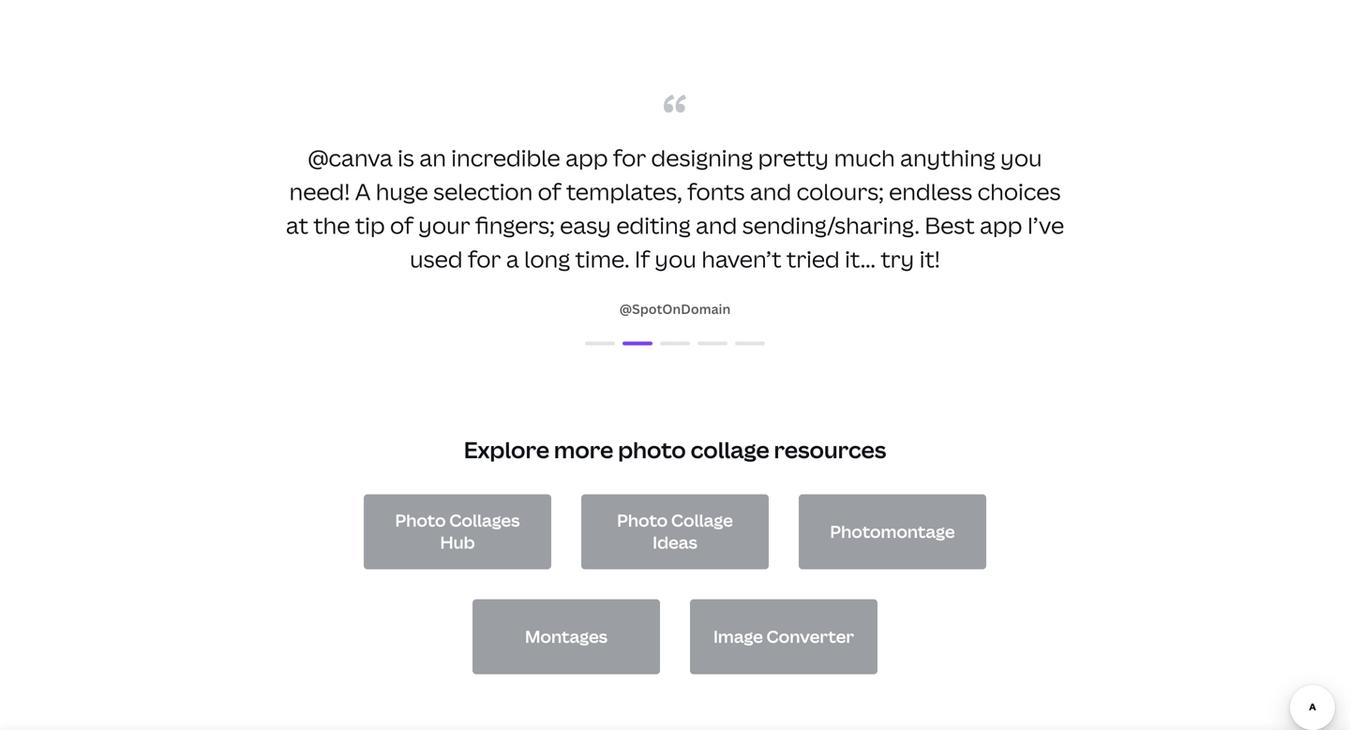 Task type: locate. For each thing, give the bounding box(es) containing it.
hub
[[440, 531, 475, 554]]

photomontage
[[830, 520, 955, 543]]

app
[[566, 142, 608, 173], [980, 210, 1022, 240]]

more
[[554, 434, 614, 465]]

photo inside "photo collages hub"
[[395, 509, 446, 532]]

time.
[[575, 244, 630, 274]]

haven't
[[702, 244, 782, 274]]

you up choices
[[1001, 142, 1042, 173]]

for left a
[[468, 244, 501, 274]]

@canva
[[308, 142, 393, 173]]

incredible
[[451, 142, 561, 173]]

0 horizontal spatial of
[[390, 210, 413, 240]]

anything
[[900, 142, 996, 173]]

1 vertical spatial for
[[468, 244, 501, 274]]

sending/sharing.
[[742, 210, 920, 240]]

an
[[419, 142, 446, 173]]

i've
[[1028, 210, 1065, 240]]

try
[[881, 244, 915, 274]]

app up templates,
[[566, 142, 608, 173]]

0 vertical spatial of
[[538, 176, 561, 207]]

0 horizontal spatial you
[[655, 244, 697, 274]]

tried
[[787, 244, 840, 274]]

choices
[[978, 176, 1061, 207]]

quotation mark image
[[664, 94, 686, 113]]

the
[[313, 210, 350, 240]]

montages link
[[473, 600, 660, 675]]

of right tip
[[390, 210, 413, 240]]

and
[[750, 176, 792, 207], [696, 210, 737, 240]]

1 vertical spatial you
[[655, 244, 697, 274]]

long
[[524, 244, 570, 274]]

of
[[538, 176, 561, 207], [390, 210, 413, 240]]

photo left collage
[[617, 509, 668, 532]]

2 photo from the left
[[617, 509, 668, 532]]

0 vertical spatial for
[[613, 142, 646, 173]]

photo left collages
[[395, 509, 446, 532]]

of up fingers;
[[538, 176, 561, 207]]

0 vertical spatial app
[[566, 142, 608, 173]]

1 photo from the left
[[395, 509, 446, 532]]

your
[[418, 210, 470, 240]]

for
[[613, 142, 646, 173], [468, 244, 501, 274]]

need!
[[289, 176, 350, 207]]

explore more photo collage resources
[[464, 434, 886, 465]]

photo collage ideas link
[[581, 495, 769, 570]]

and down fonts
[[696, 210, 737, 240]]

best
[[925, 210, 975, 240]]

montages
[[525, 625, 608, 648]]

app down choices
[[980, 210, 1022, 240]]

collage
[[671, 509, 733, 532]]

fingers;
[[475, 210, 555, 240]]

1 horizontal spatial for
[[613, 142, 646, 173]]

1 horizontal spatial you
[[1001, 142, 1042, 173]]

and down pretty
[[750, 176, 792, 207]]

for up templates,
[[613, 142, 646, 173]]

0 horizontal spatial and
[[696, 210, 737, 240]]

collage
[[691, 434, 770, 465]]

endless
[[889, 176, 973, 207]]

photo
[[618, 434, 686, 465]]

0 vertical spatial and
[[750, 176, 792, 207]]

you
[[1001, 142, 1042, 173], [655, 244, 697, 274]]

photo collage ideas
[[617, 509, 733, 554]]

1 horizontal spatial photo
[[617, 509, 668, 532]]

you right if
[[655, 244, 697, 274]]

0 horizontal spatial photo
[[395, 509, 446, 532]]

used
[[410, 244, 463, 274]]

colours;
[[797, 176, 884, 207]]

photo inside photo collage ideas
[[617, 509, 668, 532]]

explore
[[464, 434, 550, 465]]

tip
[[355, 210, 385, 240]]

photo
[[395, 509, 446, 532], [617, 509, 668, 532]]

1 horizontal spatial app
[[980, 210, 1022, 240]]

if
[[635, 244, 650, 274]]



Task type: describe. For each thing, give the bounding box(es) containing it.
a
[[506, 244, 519, 274]]

1 horizontal spatial of
[[538, 176, 561, 207]]

designing
[[651, 142, 753, 173]]

editing
[[616, 210, 691, 240]]

selection
[[433, 176, 533, 207]]

image
[[714, 625, 763, 648]]

fonts
[[688, 176, 745, 207]]

resources
[[774, 434, 886, 465]]

a
[[355, 176, 371, 207]]

select a quotation tab list
[[281, 332, 1069, 355]]

1 vertical spatial of
[[390, 210, 413, 240]]

photo collages hub
[[395, 509, 520, 554]]

templates,
[[566, 176, 683, 207]]

easy
[[560, 210, 611, 240]]

converter
[[767, 625, 854, 648]]

at
[[286, 210, 308, 240]]

@spotondomain
[[620, 300, 731, 318]]

it...
[[845, 244, 876, 274]]

photo for hub
[[395, 509, 446, 532]]

image converter
[[714, 625, 854, 648]]

@canva is an incredible app for designing pretty much anything you need! a huge selection of templates, fonts and colours; endless choices at the tip of your fingers; easy editing and sending/sharing.  best app i've used for a long time. if you haven't tried it... try it!
[[286, 142, 1065, 274]]

pretty
[[758, 142, 829, 173]]

1 horizontal spatial and
[[750, 176, 792, 207]]

huge
[[376, 176, 428, 207]]

photo collages hub link
[[364, 495, 551, 570]]

collages
[[449, 509, 520, 532]]

0 vertical spatial you
[[1001, 142, 1042, 173]]

ideas
[[653, 531, 698, 554]]

0 horizontal spatial app
[[566, 142, 608, 173]]

much
[[834, 142, 895, 173]]

photo for ideas
[[617, 509, 668, 532]]

1 vertical spatial app
[[980, 210, 1022, 240]]

photomontage link
[[799, 495, 987, 570]]

image converter link
[[690, 600, 878, 675]]

it!
[[920, 244, 940, 274]]

0 horizontal spatial for
[[468, 244, 501, 274]]

1 vertical spatial and
[[696, 210, 737, 240]]

is
[[398, 142, 414, 173]]



Task type: vqa. For each thing, say whether or not it's contained in the screenshot.
Editing
yes



